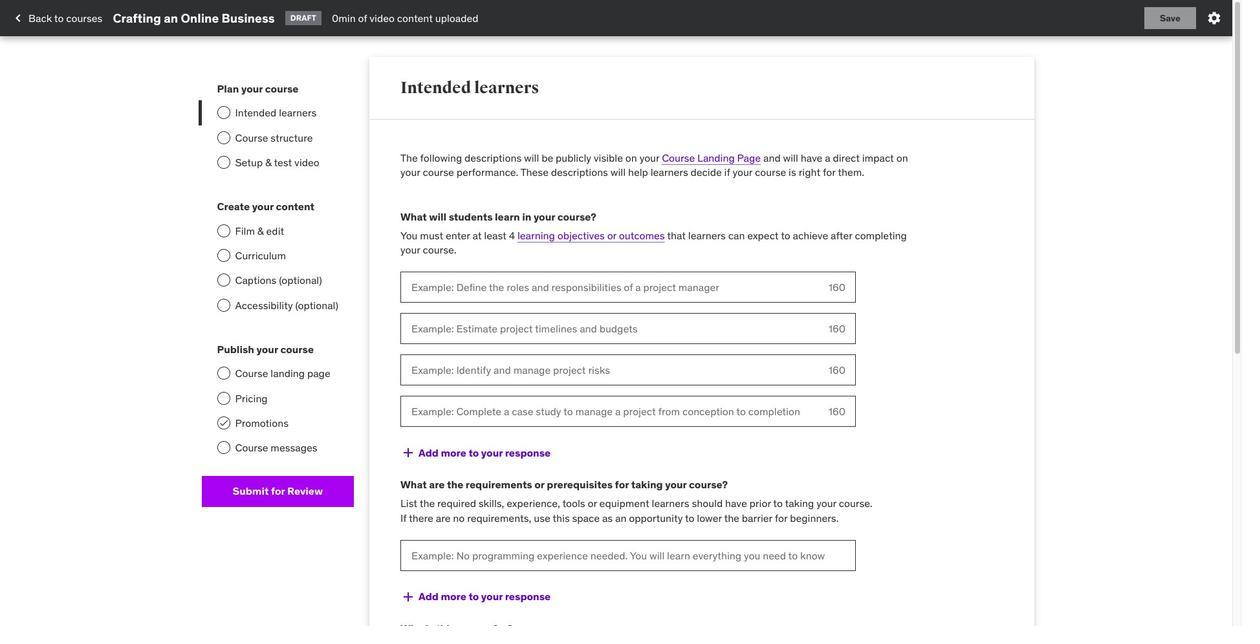 Task type: locate. For each thing, give the bounding box(es) containing it.
0 vertical spatial course?
[[558, 210, 596, 223]]

landing
[[697, 151, 735, 164]]

response for you must enter at least 4
[[505, 446, 551, 459]]

2 more from the top
[[441, 590, 466, 603]]

content up film & edit link on the left
[[276, 200, 314, 213]]

your inside the "that learners can expect to achieve after completing your course."
[[400, 243, 420, 256]]

online
[[181, 10, 219, 26]]

an left online
[[164, 10, 178, 26]]

and will have a direct impact on your course performance. these descriptions will help learners decide if your course is right for them.
[[400, 151, 908, 179]]

accessibility
[[235, 299, 293, 312]]

Example: Identify and manage project risks text field
[[400, 355, 818, 386]]

help
[[628, 166, 648, 179]]

1 horizontal spatial or
[[588, 497, 597, 510]]

performance.
[[457, 166, 518, 179]]

1 vertical spatial more
[[441, 590, 466, 603]]

1 horizontal spatial descriptions
[[551, 166, 608, 179]]

course for course landing page
[[235, 367, 268, 380]]

0 horizontal spatial on
[[626, 151, 637, 164]]

1 on from the left
[[626, 151, 637, 164]]

4 incomplete image from the top
[[217, 249, 230, 262]]

&
[[265, 156, 272, 169], [257, 224, 264, 237]]

course down and
[[755, 166, 786, 179]]

1 horizontal spatial on
[[897, 151, 908, 164]]

0 vertical spatial add
[[419, 446, 439, 459]]

incomplete image inside pricing link
[[217, 392, 230, 405]]

or up the space
[[588, 497, 597, 510]]

2 add more to your response button from the top
[[400, 581, 551, 612]]

after
[[831, 229, 852, 242]]

1 vertical spatial content
[[276, 200, 314, 213]]

incomplete image down completed icon
[[217, 442, 230, 454]]

1 vertical spatial what
[[400, 478, 427, 491]]

incomplete image inside accessibility (optional) link
[[217, 299, 230, 312]]

2 on from the left
[[897, 151, 908, 164]]

2 response from the top
[[505, 590, 551, 603]]

incomplete image left accessibility
[[217, 299, 230, 312]]

barrier
[[742, 512, 772, 525]]

incomplete image for captions (optional)
[[217, 274, 230, 287]]

160 for example: complete a case study to manage a project from conception to completion text field
[[829, 405, 846, 418]]

captions (optional)
[[235, 274, 322, 287]]

0 vertical spatial (optional)
[[279, 274, 322, 287]]

intended
[[400, 78, 471, 98], [235, 106, 276, 119]]

2 add more to your response from the top
[[419, 590, 551, 603]]

incomplete image inside course landing page link
[[217, 367, 230, 380]]

(optional) for captions (optional)
[[279, 274, 322, 287]]

1 vertical spatial (optional)
[[295, 299, 338, 312]]

0 vertical spatial descriptions
[[465, 151, 522, 164]]

what
[[400, 210, 427, 223], [400, 478, 427, 491]]

2 what from the top
[[400, 478, 427, 491]]

descriptions down the following descriptions will be publicly visible on your course landing page
[[551, 166, 608, 179]]

medium image inside back to courses link
[[10, 10, 26, 26]]

0 horizontal spatial intended learners
[[235, 106, 317, 119]]

or
[[607, 229, 617, 242], [535, 478, 545, 491], [588, 497, 597, 510]]

2 160 from the top
[[829, 322, 846, 335]]

add more to your response for list the required skills, experience, tools or equipment learners should have prior to taking your course.
[[419, 590, 551, 603]]

1 vertical spatial medium image
[[400, 589, 416, 605]]

least
[[484, 229, 506, 242]]

or left outcomes
[[607, 229, 617, 242]]

2 incomplete image from the top
[[217, 299, 230, 312]]

1 vertical spatial add
[[419, 590, 439, 603]]

0 horizontal spatial have
[[725, 497, 747, 510]]

0 vertical spatial what
[[400, 210, 427, 223]]

1 vertical spatial intended
[[235, 106, 276, 119]]

incomplete image for film & edit
[[217, 224, 230, 237]]

1 horizontal spatial video
[[370, 12, 395, 24]]

intended learners
[[400, 78, 539, 98], [235, 106, 317, 119]]

video right "test"
[[294, 156, 319, 169]]

0 vertical spatial the
[[447, 478, 463, 491]]

taking up equipment
[[631, 478, 663, 491]]

1 vertical spatial add more to your response button
[[400, 581, 551, 612]]

0 horizontal spatial an
[[164, 10, 178, 26]]

0 vertical spatial content
[[397, 12, 433, 24]]

the up required
[[447, 478, 463, 491]]

& left "test"
[[265, 156, 272, 169]]

4
[[509, 229, 515, 242]]

0 vertical spatial intended learners
[[400, 78, 539, 98]]

of
[[358, 12, 367, 24]]

Example: Define the roles and responsibilities of a project manager text field
[[400, 272, 818, 303]]

1 add more to your response from the top
[[419, 446, 551, 459]]

completed element
[[217, 417, 230, 430]]

what are the requirements or prerequisites for taking your course? list the required skills, experience, tools or equipment learners should have prior to taking your course. if there are no requirements, use this space as an opportunity to lower the barrier for beginners.
[[400, 478, 873, 525]]

1 horizontal spatial an
[[615, 512, 627, 525]]

0 vertical spatial taking
[[631, 478, 663, 491]]

0 horizontal spatial taking
[[631, 478, 663, 491]]

& inside film & edit link
[[257, 224, 264, 237]]

4 incomplete image from the top
[[217, 442, 230, 454]]

1 vertical spatial are
[[436, 512, 451, 525]]

submit for review
[[233, 485, 323, 498]]

for up equipment
[[615, 478, 629, 491]]

0 vertical spatial &
[[265, 156, 272, 169]]

2 horizontal spatial the
[[724, 512, 739, 525]]

0 horizontal spatial medium image
[[10, 10, 26, 26]]

1 what from the top
[[400, 210, 427, 223]]

1 more from the top
[[441, 446, 466, 459]]

for left review
[[271, 485, 285, 498]]

if
[[724, 166, 730, 179]]

add more to your response button for you must enter at least 4
[[400, 437, 551, 469]]

to inside the "that learners can expect to achieve after completing your course."
[[781, 229, 790, 242]]

incomplete image inside intended learners link
[[217, 106, 230, 119]]

your
[[241, 82, 263, 95], [640, 151, 659, 164], [400, 166, 420, 179], [733, 166, 753, 179], [252, 200, 274, 213], [534, 210, 555, 223], [400, 243, 420, 256], [257, 343, 278, 356], [481, 446, 503, 459], [665, 478, 687, 491], [817, 497, 837, 510], [481, 590, 503, 603]]

incomplete image up completed icon
[[217, 392, 230, 405]]

page
[[737, 151, 761, 164]]

completing
[[855, 229, 907, 242]]

learners inside and will have a direct impact on your course performance. these descriptions will help learners decide if your course is right for them.
[[651, 166, 688, 179]]

0 horizontal spatial course?
[[558, 210, 596, 223]]

1 horizontal spatial course?
[[689, 478, 728, 491]]

medium image for add
[[400, 589, 416, 605]]

0 horizontal spatial content
[[276, 200, 314, 213]]

an
[[164, 10, 178, 26], [615, 512, 627, 525]]

(optional) down 'captions (optional)'
[[295, 299, 338, 312]]

1 horizontal spatial intended learners
[[400, 78, 539, 98]]

learners inside what are the requirements or prerequisites for taking your course? list the required skills, experience, tools or equipment learners should have prior to taking your course. if there are no requirements, use this space as an opportunity to lower the barrier for beginners.
[[652, 497, 689, 510]]

1 vertical spatial an
[[615, 512, 627, 525]]

0 vertical spatial medium image
[[10, 10, 26, 26]]

1 incomplete image from the top
[[217, 156, 230, 169]]

video
[[370, 12, 395, 24], [294, 156, 319, 169]]

incomplete image for accessibility (optional)
[[217, 299, 230, 312]]

descriptions
[[465, 151, 522, 164], [551, 166, 608, 179]]

the right lower
[[724, 512, 739, 525]]

to
[[54, 12, 64, 24], [781, 229, 790, 242], [469, 446, 479, 459], [773, 497, 783, 510], [685, 512, 695, 525], [469, 590, 479, 603]]

and
[[763, 151, 781, 164]]

0 horizontal spatial the
[[420, 497, 435, 510]]

video right of
[[370, 12, 395, 24]]

0 horizontal spatial intended
[[235, 106, 276, 119]]

for down 'a'
[[823, 166, 836, 179]]

incomplete image inside course messages link
[[217, 442, 230, 454]]

5 incomplete image from the top
[[217, 274, 230, 287]]

incomplete image for pricing
[[217, 392, 230, 405]]

will down visible
[[611, 166, 626, 179]]

if
[[400, 512, 407, 525]]

captions
[[235, 274, 276, 287]]

or up experience,
[[535, 478, 545, 491]]

1 vertical spatial response
[[505, 590, 551, 603]]

course up intended learners link
[[265, 82, 299, 95]]

1 vertical spatial intended learners
[[235, 106, 317, 119]]

have up right
[[801, 151, 823, 164]]

1 vertical spatial course.
[[839, 497, 873, 510]]

on
[[626, 151, 637, 164], [897, 151, 908, 164]]

0 vertical spatial have
[[801, 151, 823, 164]]

an inside what are the requirements or prerequisites for taking your course? list the required skills, experience, tools or equipment learners should have prior to taking your course. if there are no requirements, use this space as an opportunity to lower the barrier for beginners.
[[615, 512, 627, 525]]

& inside setup & test video link
[[265, 156, 272, 169]]

course inside course messages link
[[235, 442, 268, 454]]

course? up should
[[689, 478, 728, 491]]

on up "help"
[[626, 151, 637, 164]]

medium image
[[10, 10, 26, 26], [400, 589, 416, 605]]

1 160 from the top
[[829, 281, 846, 294]]

3 160 from the top
[[829, 364, 846, 377]]

& left edit
[[257, 224, 264, 237]]

content left uploaded
[[397, 12, 433, 24]]

course up landing
[[280, 343, 314, 356]]

course landing page
[[235, 367, 330, 380]]

1 vertical spatial or
[[535, 478, 545, 491]]

0 vertical spatial more
[[441, 446, 466, 459]]

incomplete image
[[217, 156, 230, 169], [217, 299, 230, 312], [217, 392, 230, 405], [217, 442, 230, 454]]

use
[[534, 512, 550, 525]]

1 horizontal spatial medium image
[[400, 589, 416, 605]]

for inside button
[[271, 485, 285, 498]]

course down promotions
[[235, 442, 268, 454]]

add
[[419, 446, 439, 459], [419, 590, 439, 603]]

0 vertical spatial or
[[607, 229, 617, 242]]

0 vertical spatial response
[[505, 446, 551, 459]]

0 vertical spatial course.
[[423, 243, 457, 256]]

save button
[[1145, 7, 1196, 29]]

this
[[553, 512, 570, 525]]

3 incomplete image from the top
[[217, 392, 230, 405]]

are left no
[[436, 512, 451, 525]]

have left prior
[[725, 497, 747, 510]]

descriptions up performance.
[[465, 151, 522, 164]]

1 add more to your response button from the top
[[400, 437, 551, 469]]

course up pricing
[[235, 367, 268, 380]]

1 vertical spatial descriptions
[[551, 166, 608, 179]]

right
[[799, 166, 820, 179]]

what up list
[[400, 478, 427, 491]]

on right impact
[[897, 151, 908, 164]]

create
[[217, 200, 250, 213]]

1 incomplete image from the top
[[217, 106, 230, 119]]

an right the as
[[615, 512, 627, 525]]

course
[[235, 131, 268, 144], [662, 151, 695, 164], [235, 367, 268, 380], [235, 442, 268, 454]]

incomplete image inside captions (optional) link
[[217, 274, 230, 287]]

0 horizontal spatial &
[[257, 224, 264, 237]]

response
[[505, 446, 551, 459], [505, 590, 551, 603]]

1 horizontal spatial have
[[801, 151, 823, 164]]

film & edit
[[235, 224, 284, 237]]

0 horizontal spatial course.
[[423, 243, 457, 256]]

incomplete image
[[217, 106, 230, 119], [217, 131, 230, 144], [217, 224, 230, 237], [217, 249, 230, 262], [217, 274, 230, 287], [217, 367, 230, 380]]

incomplete image inside curriculum link
[[217, 249, 230, 262]]

1 vertical spatial have
[[725, 497, 747, 510]]

2 add from the top
[[419, 590, 439, 603]]

tools
[[562, 497, 585, 510]]

& for test
[[265, 156, 272, 169]]

1 vertical spatial taking
[[785, 497, 814, 510]]

course inside course landing page link
[[235, 367, 268, 380]]

0 vertical spatial video
[[370, 12, 395, 24]]

(optional)
[[279, 274, 322, 287], [295, 299, 338, 312]]

the up there
[[420, 497, 435, 510]]

2 vertical spatial or
[[588, 497, 597, 510]]

submit
[[233, 485, 269, 498]]

learners inside the "that learners can expect to achieve after completing your course."
[[688, 229, 726, 242]]

course?
[[558, 210, 596, 223], [689, 478, 728, 491]]

decide
[[691, 166, 722, 179]]

incomplete image inside film & edit link
[[217, 224, 230, 237]]

page
[[307, 367, 330, 380]]

no
[[453, 512, 465, 525]]

uploaded
[[435, 12, 478, 24]]

1 response from the top
[[505, 446, 551, 459]]

incomplete image inside the course structure link
[[217, 131, 230, 144]]

2 incomplete image from the top
[[217, 131, 230, 144]]

1 horizontal spatial &
[[265, 156, 272, 169]]

what will students learn in your course?
[[400, 210, 596, 223]]

0 vertical spatial add more to your response button
[[400, 437, 551, 469]]

are up required
[[429, 478, 445, 491]]

1 add from the top
[[419, 446, 439, 459]]

captions (optional) link
[[202, 268, 354, 293]]

1 vertical spatial &
[[257, 224, 264, 237]]

medium image for back
[[10, 10, 26, 26]]

1 vertical spatial add more to your response
[[419, 590, 551, 603]]

0 vertical spatial intended
[[400, 78, 471, 98]]

content
[[397, 12, 433, 24], [276, 200, 314, 213]]

0 vertical spatial add more to your response
[[419, 446, 551, 459]]

impact
[[862, 151, 894, 164]]

(optional) up accessibility (optional)
[[279, 274, 322, 287]]

1 horizontal spatial taking
[[785, 497, 814, 510]]

0 horizontal spatial video
[[294, 156, 319, 169]]

will up must
[[429, 210, 446, 223]]

course up setup on the top left
[[235, 131, 268, 144]]

have inside what are the requirements or prerequisites for taking your course? list the required skills, experience, tools or equipment learners should have prior to taking your course. if there are no requirements, use this space as an opportunity to lower the barrier for beginners.
[[725, 497, 747, 510]]

4 160 from the top
[[829, 405, 846, 418]]

add for list the required skills, experience, tools or equipment learners should have prior to taking your course.
[[419, 590, 439, 603]]

1 vertical spatial the
[[420, 497, 435, 510]]

crafting an online business
[[113, 10, 275, 26]]

back to courses link
[[10, 7, 102, 29]]

3 incomplete image from the top
[[217, 224, 230, 237]]

incomplete image for course structure
[[217, 131, 230, 144]]

what inside what are the requirements or prerequisites for taking your course? list the required skills, experience, tools or equipment learners should have prior to taking your course. if there are no requirements, use this space as an opportunity to lower the barrier for beginners.
[[400, 478, 427, 491]]

you must enter at least 4 learning objectives or outcomes
[[400, 229, 665, 242]]

structure
[[271, 131, 313, 144]]

1 horizontal spatial course.
[[839, 497, 873, 510]]

taking up beginners.
[[785, 497, 814, 510]]

2 vertical spatial the
[[724, 512, 739, 525]]

direct
[[833, 151, 860, 164]]

you
[[400, 229, 418, 242]]

course? up objectives
[[558, 210, 596, 223]]

6 incomplete image from the top
[[217, 367, 230, 380]]

incomplete image left setup on the top left
[[217, 156, 230, 169]]

incomplete image inside setup & test video link
[[217, 156, 230, 169]]

will
[[524, 151, 539, 164], [783, 151, 798, 164], [611, 166, 626, 179], [429, 210, 446, 223]]

what up you on the top of the page
[[400, 210, 427, 223]]

1 vertical spatial course?
[[689, 478, 728, 491]]

more
[[441, 446, 466, 459], [441, 590, 466, 603]]

more for you must enter at least 4
[[441, 446, 466, 459]]

1 horizontal spatial content
[[397, 12, 433, 24]]

taking
[[631, 478, 663, 491], [785, 497, 814, 510]]



Task type: vqa. For each thing, say whether or not it's contained in the screenshot.
of at the left top of the page
yes



Task type: describe. For each thing, give the bounding box(es) containing it.
as
[[602, 512, 613, 525]]

course up decide
[[662, 151, 695, 164]]

will up is
[[783, 151, 798, 164]]

160 for example: identify and manage project risks text field
[[829, 364, 846, 377]]

course landing page link
[[662, 151, 761, 164]]

achieve
[[793, 229, 828, 242]]

accessibility (optional) link
[[202, 293, 354, 318]]

publicly
[[556, 151, 591, 164]]

0 horizontal spatial or
[[535, 478, 545, 491]]

learning
[[518, 229, 555, 242]]

opportunity
[[629, 512, 683, 525]]

should
[[692, 497, 723, 510]]

(optional) for accessibility (optional)
[[295, 299, 338, 312]]

be
[[542, 151, 553, 164]]

completed image
[[218, 418, 229, 428]]

course structure link
[[202, 125, 354, 150]]

the
[[400, 151, 418, 164]]

response for list the required skills, experience, tools or equipment learners should have prior to taking your course.
[[505, 590, 551, 603]]

objectives
[[558, 229, 605, 242]]

plan your course
[[217, 82, 299, 95]]

courses
[[66, 12, 102, 24]]

course structure
[[235, 131, 313, 144]]

visible
[[594, 151, 623, 164]]

descriptions inside and will have a direct impact on your course performance. these descriptions will help learners decide if your course is right for them.
[[551, 166, 608, 179]]

1 horizontal spatial the
[[447, 478, 463, 491]]

more for list the required skills, experience, tools or equipment learners should have prior to taking your course.
[[441, 590, 466, 603]]

promotions link
[[202, 411, 354, 436]]

on inside and will have a direct impact on your course performance. these descriptions will help learners decide if your course is right for them.
[[897, 151, 908, 164]]

there
[[409, 512, 433, 525]]

course? inside what are the requirements or prerequisites for taking your course? list the required skills, experience, tools or equipment learners should have prior to taking your course. if there are no requirements, use this space as an opportunity to lower the barrier for beginners.
[[689, 478, 728, 491]]

1 horizontal spatial intended
[[400, 78, 471, 98]]

requirements
[[466, 478, 532, 491]]

0min
[[332, 12, 356, 24]]

will up these
[[524, 151, 539, 164]]

can
[[728, 229, 745, 242]]

pricing
[[235, 392, 268, 405]]

course messages
[[235, 442, 317, 454]]

incomplete image for course landing page
[[217, 367, 230, 380]]

add for you must enter at least 4
[[419, 446, 439, 459]]

medium image
[[400, 445, 416, 461]]

0 horizontal spatial descriptions
[[465, 151, 522, 164]]

following
[[420, 151, 462, 164]]

for right the "barrier"
[[775, 512, 788, 525]]

film & edit link
[[202, 218, 354, 243]]

course. inside the "that learners can expect to achieve after completing your course."
[[423, 243, 457, 256]]

course for course messages
[[235, 442, 268, 454]]

required
[[437, 497, 476, 510]]

& for edit
[[257, 224, 264, 237]]

publish
[[217, 343, 254, 356]]

must
[[420, 229, 443, 242]]

incomplete image for setup & test video
[[217, 156, 230, 169]]

messages
[[271, 442, 317, 454]]

add more to your response for you must enter at least 4
[[419, 446, 551, 459]]

enter
[[446, 229, 470, 242]]

accessibility (optional)
[[235, 299, 338, 312]]

in
[[522, 210, 531, 223]]

edit
[[266, 224, 284, 237]]

0min of video content uploaded
[[332, 12, 478, 24]]

is
[[789, 166, 796, 179]]

back
[[28, 12, 52, 24]]

beginners.
[[790, 512, 839, 525]]

lower
[[697, 512, 722, 525]]

for inside and will have a direct impact on your course performance. these descriptions will help learners decide if your course is right for them.
[[823, 166, 836, 179]]

setup & test video
[[235, 156, 319, 169]]

curriculum link
[[202, 243, 354, 268]]

that
[[667, 229, 686, 242]]

Example: No programming experience needed. You will learn everything you need to know text field
[[400, 540, 856, 571]]

160 for the example: define the roles and responsibilities of a project manager 'text field'
[[829, 281, 846, 294]]

incomplete image for curriculum
[[217, 249, 230, 262]]

equipment
[[599, 497, 649, 510]]

save
[[1160, 12, 1181, 24]]

2 horizontal spatial or
[[607, 229, 617, 242]]

learning objectives or outcomes link
[[518, 229, 665, 242]]

intended learners link
[[202, 100, 354, 125]]

at
[[473, 229, 482, 242]]

curriculum
[[235, 249, 286, 262]]

have inside and will have a direct impact on your course performance. these descriptions will help learners decide if your course is right for them.
[[801, 151, 823, 164]]

0 vertical spatial an
[[164, 10, 178, 26]]

submit for review button
[[202, 476, 354, 507]]

prior
[[750, 497, 771, 510]]

add more to your response button for list the required skills, experience, tools or equipment learners should have prior to taking your course.
[[400, 581, 551, 612]]

setup
[[235, 156, 263, 169]]

publish your course
[[217, 343, 314, 356]]

learn
[[495, 210, 520, 223]]

draft
[[290, 13, 316, 23]]

160 for example: estimate project timelines and budgets text box
[[829, 322, 846, 335]]

course settings image
[[1207, 10, 1222, 26]]

create your content
[[217, 200, 314, 213]]

Example: Complete a case study to manage a project from conception to completion text field
[[400, 396, 818, 427]]

skills,
[[479, 497, 504, 510]]

what for what will students learn in your course?
[[400, 210, 427, 223]]

list
[[400, 497, 417, 510]]

incomplete image for course messages
[[217, 442, 230, 454]]

incomplete image for intended learners
[[217, 106, 230, 119]]

promotions
[[235, 417, 289, 430]]

review
[[287, 485, 323, 498]]

test
[[274, 156, 292, 169]]

Example: Estimate project timelines and budgets text field
[[400, 313, 818, 344]]

landing
[[271, 367, 305, 380]]

expect
[[747, 229, 779, 242]]

plan
[[217, 82, 239, 95]]

students
[[449, 210, 493, 223]]

business
[[222, 10, 275, 26]]

outcomes
[[619, 229, 665, 242]]

these
[[521, 166, 549, 179]]

that learners can expect to achieve after completing your course.
[[400, 229, 907, 256]]

course. inside what are the requirements or prerequisites for taking your course? list the required skills, experience, tools or equipment learners should have prior to taking your course. if there are no requirements, use this space as an opportunity to lower the barrier for beginners.
[[839, 497, 873, 510]]

them.
[[838, 166, 864, 179]]

intended learners inside intended learners link
[[235, 106, 317, 119]]

course for course structure
[[235, 131, 268, 144]]

a
[[825, 151, 830, 164]]

pricing link
[[202, 386, 354, 411]]

course down following
[[423, 166, 454, 179]]

what for what are the requirements or prerequisites for taking your course? list the required skills, experience, tools or equipment learners should have prior to taking your course. if there are no requirements, use this space as an opportunity to lower the barrier for beginners.
[[400, 478, 427, 491]]

0 vertical spatial are
[[429, 478, 445, 491]]

film
[[235, 224, 255, 237]]

setup & test video link
[[202, 150, 354, 175]]

1 vertical spatial video
[[294, 156, 319, 169]]



